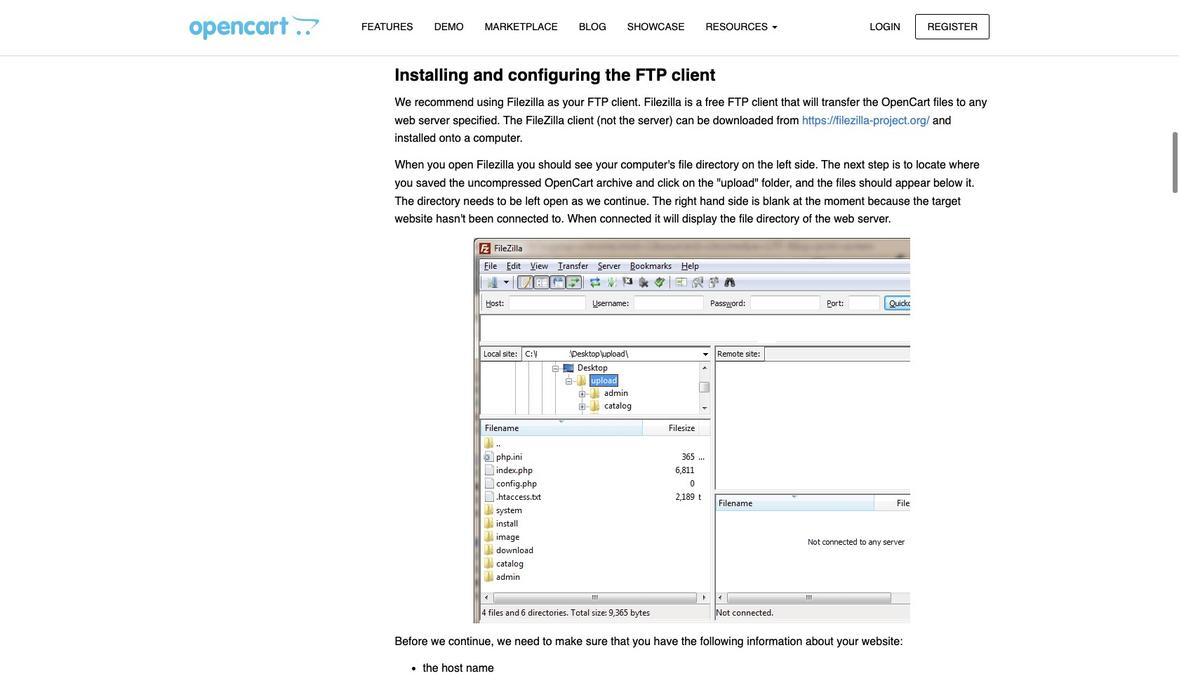 Task type: vqa. For each thing, say whether or not it's contained in the screenshot.
the right is
yes



Task type: describe. For each thing, give the bounding box(es) containing it.
computer's
[[621, 159, 676, 172]]

the left next
[[822, 159, 841, 172]]

and inside at this step you should have a web server established and the opencart archive extracted. we will now use file transfer protocol (ftp) client to upload these uncompressed files to a web server.
[[666, 14, 685, 26]]

web inside when you open filezilla you should see your computer's file directory on the left side. the next step is to locate where you saved the uncompressed opencart archive and click on the "upload" folder, and the files should appear below it. the directory needs to be left open as we continue. the right hand side is blank at the moment because the target website hasn't been connected to. when connected it will display the file directory of the web server.
[[834, 213, 855, 226]]

configuring
[[508, 65, 601, 85]]

saved
[[416, 177, 446, 190]]

files inside when you open filezilla you should see your computer's file directory on the left side. the next step is to locate where you saved the uncompressed opencart archive and click on the "upload" folder, and the files should appear below it. the directory needs to be left open as we continue. the right hand side is blank at the moment because the target website hasn't been connected to. when connected it will display the file directory of the web server.
[[837, 177, 857, 190]]

hand
[[700, 195, 725, 208]]

file
[[934, 14, 952, 26]]

blank
[[763, 195, 790, 208]]

upload
[[558, 32, 591, 44]]

marketplace link
[[475, 15, 569, 39]]

your inside when you open filezilla you should see your computer's file directory on the left side. the next step is to locate where you saved the uncompressed opencart archive and click on the "upload" folder, and the files should appear below it. the directory needs to be left open as we continue. the right hand side is blank at the moment because the target website hasn't been connected to. when connected it will display the file directory of the web server.
[[596, 159, 618, 172]]

as inside we recommend using filezilla as your ftp client. filezilla is a free ftp client that will transfer the opencart files to any web server specified. the filezilla client (not the server) can be downloaded from
[[548, 96, 560, 109]]

the down side.
[[818, 177, 833, 190]]

your inside we recommend using filezilla as your ftp client. filezilla is a free ftp client that will transfer the opencart files to any web server specified. the filezilla client (not the server) can be downloaded from
[[563, 96, 585, 109]]

web inside we recommend using filezilla as your ftp client. filezilla is a free ftp client that will transfer the opencart files to any web server specified. the filezilla client (not the server) can be downloaded from
[[395, 114, 416, 127]]

moment
[[825, 195, 865, 208]]

the up folder,
[[758, 159, 774, 172]]

and up using
[[474, 65, 504, 85]]

1 horizontal spatial ftp
[[636, 65, 667, 85]]

installing and configuring the ftp client
[[395, 65, 716, 85]]

1 vertical spatial have
[[654, 635, 679, 648]]

we inside at this step you should have a web server established and the opencart archive extracted. we will now use file transfer protocol (ftp) client to upload these uncompressed files to a web server.
[[850, 14, 867, 26]]

login
[[870, 21, 901, 32]]

project.org/
[[874, 114, 930, 127]]

showcase
[[628, 21, 685, 32]]

website
[[395, 213, 433, 226]]

and installed onto a computer.
[[395, 114, 952, 145]]

client left (not
[[568, 114, 594, 127]]

1 vertical spatial file
[[740, 213, 754, 226]]

be inside when you open filezilla you should see your computer's file directory on the left side. the next step is to locate where you saved the uncompressed opencart archive and click on the "upload" folder, and the files should appear below it. the directory needs to be left open as we continue. the right hand side is blank at the moment because the target website hasn't been connected to. when connected it will display the file directory of the web server.
[[510, 195, 523, 208]]

this
[[409, 14, 426, 26]]

established
[[606, 14, 663, 26]]

the up https://filezilla-project.org/
[[863, 96, 879, 109]]

2 connected from the left
[[600, 213, 652, 226]]

when you open filezilla you should see your computer's file directory on the left side. the next step is to locate where you saved the uncompressed opencart archive and click on the "upload" folder, and the files should appear below it. the directory needs to be left open as we continue. the right hand side is blank at the moment because the target website hasn't been connected to. when connected it will display the file directory of the web server.
[[395, 159, 980, 226]]

0 vertical spatial when
[[395, 159, 424, 172]]

1 horizontal spatial open
[[544, 195, 569, 208]]

server)
[[638, 114, 673, 127]]

https://filezilla-project.org/
[[803, 114, 930, 127]]

and inside and installed onto a computer.
[[933, 114, 952, 127]]

at
[[395, 14, 406, 26]]

showcase link
[[617, 15, 696, 39]]

2 vertical spatial your
[[837, 635, 859, 648]]

display
[[683, 213, 718, 226]]

use
[[913, 14, 931, 26]]

the down side
[[721, 213, 736, 226]]

continue,
[[449, 635, 494, 648]]

register link
[[916, 14, 990, 39]]

folder,
[[762, 177, 793, 190]]

(not
[[597, 114, 617, 127]]

to.
[[552, 213, 565, 226]]

filezilla up server)
[[644, 96, 682, 109]]

opencart inside at this step you should have a web server established and the opencart archive extracted. we will now use file transfer protocol (ftp) client to upload these uncompressed files to a web server.
[[707, 14, 756, 26]]

below
[[934, 177, 963, 190]]

see
[[575, 159, 593, 172]]

client up downloaded
[[752, 96, 779, 109]]

the up hand
[[699, 177, 714, 190]]

name
[[466, 662, 494, 675]]

the down client.
[[620, 114, 635, 127]]

https://filezilla-project.org/ link
[[803, 114, 930, 127]]

transfer
[[822, 96, 860, 109]]

have inside at this step you should have a web server established and the opencart archive extracted. we will now use file transfer protocol (ftp) client to upload these uncompressed files to a web server.
[[511, 14, 536, 26]]

at this step you should have a web server established and the opencart archive extracted. we will now use file transfer protocol (ftp) client to upload these uncompressed files to a web server.
[[395, 14, 952, 44]]

we inside we recommend using filezilla as your ftp client. filezilla is a free ftp client that will transfer the opencart files to any web server specified. the filezilla client (not the server) can be downloaded from
[[395, 96, 412, 109]]

features link
[[351, 15, 424, 39]]

side.
[[795, 159, 819, 172]]

installed
[[395, 132, 436, 145]]

you right sure
[[633, 635, 651, 648]]

server. inside at this step you should have a web server established and the opencart archive extracted. we will now use file transfer protocol (ftp) client to upload these uncompressed files to a web server.
[[771, 32, 804, 44]]

opencart inside when you open filezilla you should see your computer's file directory on the left side. the next step is to locate where you saved the uncompressed opencart archive and click on the "upload" folder, and the files should appear below it. the directory needs to be left open as we continue. the right hand side is blank at the moment because the target website hasn't been connected to. when connected it will display the file directory of the web server.
[[545, 177, 594, 190]]

computer.
[[474, 132, 523, 145]]

side
[[728, 195, 749, 208]]

archive inside at this step you should have a web server established and the opencart archive extracted. we will now use file transfer protocol (ftp) client to upload these uncompressed files to a web server.
[[759, 14, 795, 26]]

onto
[[439, 132, 461, 145]]

server inside we recommend using filezilla as your ftp client. filezilla is a free ftp client that will transfer the opencart files to any web server specified. the filezilla client (not the server) can be downloaded from
[[419, 114, 450, 127]]

continue.
[[604, 195, 650, 208]]

information
[[747, 635, 803, 648]]

will inside when you open filezilla you should see your computer's file directory on the left side. the next step is to locate where you saved the uncompressed opencart archive and click on the "upload" folder, and the files should appear below it. the directory needs to be left open as we continue. the right hand side is blank at the moment because the target website hasn't been connected to. when connected it will display the file directory of the web server.
[[664, 213, 680, 226]]

is inside we recommend using filezilla as your ftp client. filezilla is a free ftp client that will transfer the opencart files to any web server specified. the filezilla client (not the server) can be downloaded from
[[685, 96, 693, 109]]

installing
[[395, 65, 469, 85]]

of
[[803, 213, 813, 226]]

2 vertical spatial is
[[752, 195, 760, 208]]

1 vertical spatial is
[[893, 159, 901, 172]]

these
[[595, 32, 622, 44]]

and down side.
[[796, 177, 815, 190]]

the right saved
[[449, 177, 465, 190]]

uncompressed inside when you open filezilla you should see your computer's file directory on the left side. the next step is to locate where you saved the uncompressed opencart archive and click on the "upload" folder, and the files should appear below it. the directory needs to be left open as we continue. the right hand side is blank at the moment because the target website hasn't been connected to. when connected it will display the file directory of the web server.
[[468, 177, 542, 190]]

register
[[928, 21, 978, 32]]

resources link
[[696, 15, 789, 39]]

the left host
[[423, 662, 439, 675]]

recommend
[[415, 96, 474, 109]]

the inside we recommend using filezilla as your ftp client. filezilla is a free ftp client that will transfer the opencart files to any web server specified. the filezilla client (not the server) can be downloaded from
[[504, 114, 523, 127]]

right
[[675, 195, 697, 208]]

the host name
[[423, 662, 494, 675]]

the right of
[[816, 213, 831, 226]]

features
[[362, 21, 413, 32]]

you up saved
[[428, 159, 446, 172]]

website:
[[862, 635, 904, 648]]

now
[[889, 14, 910, 26]]

client.
[[612, 96, 641, 109]]

at
[[793, 195, 803, 208]]

will inside at this step you should have a web server established and the opencart archive extracted. we will now use file transfer protocol (ftp) client to upload these uncompressed files to a web server.
[[870, 14, 886, 26]]

1 horizontal spatial when
[[568, 213, 597, 226]]

downloaded
[[713, 114, 774, 127]]

2 vertical spatial should
[[860, 177, 893, 190]]

extracted.
[[798, 14, 847, 26]]

0 horizontal spatial that
[[611, 635, 630, 648]]

we recommend using filezilla as your ftp client. filezilla is a free ftp client that will transfer the opencart files to any web server specified. the filezilla client (not the server) can be downloaded from
[[395, 96, 988, 127]]

can
[[677, 114, 695, 127]]

a inside and installed onto a computer.
[[464, 132, 471, 145]]

client up free
[[672, 65, 716, 85]]



Task type: locate. For each thing, give the bounding box(es) containing it.
1 vertical spatial open
[[544, 195, 569, 208]]

filezilla
[[526, 114, 565, 127]]

uncompressed up needs
[[468, 177, 542, 190]]

you inside at this step you should have a web server established and the opencart archive extracted. we will now use file transfer protocol (ftp) client to upload these uncompressed files to a web server.
[[454, 14, 472, 26]]

1 horizontal spatial left
[[777, 159, 792, 172]]

using
[[477, 96, 504, 109]]

step right 'this' in the top left of the page
[[429, 14, 451, 26]]

1 horizontal spatial that
[[782, 96, 800, 109]]

should left see
[[539, 159, 572, 172]]

archive up continue.
[[597, 177, 633, 190]]

as up filezilla
[[548, 96, 560, 109]]

filezilla down computer.
[[477, 159, 514, 172]]

be inside we recommend using filezilla as your ftp client. filezilla is a free ftp client that will transfer the opencart files to any web server specified. the filezilla client (not the server) can be downloaded from
[[698, 114, 710, 127]]

(ftp)
[[484, 32, 513, 44]]

filezilla disconnect image
[[474, 238, 912, 625]]

0 vertical spatial your
[[563, 96, 585, 109]]

uncompressed down established
[[625, 32, 699, 44]]

target
[[933, 195, 961, 208]]

2 horizontal spatial will
[[870, 14, 886, 26]]

open
[[449, 159, 474, 172], [544, 195, 569, 208]]

step right next
[[869, 159, 890, 172]]

filezilla for archive
[[477, 159, 514, 172]]

0 vertical spatial server.
[[771, 32, 804, 44]]

0 vertical spatial server
[[572, 14, 603, 26]]

0 vertical spatial will
[[870, 14, 886, 26]]

1 vertical spatial left
[[526, 195, 541, 208]]

0 horizontal spatial on
[[683, 177, 696, 190]]

0 vertical spatial on
[[743, 159, 755, 172]]

any
[[970, 96, 988, 109]]

0 horizontal spatial connected
[[497, 213, 549, 226]]

the up client.
[[606, 65, 631, 85]]

1 horizontal spatial directory
[[696, 159, 740, 172]]

a inside we recommend using filezilla as your ftp client. filezilla is a free ftp client that will transfer the opencart files to any web server specified. the filezilla client (not the server) can be downloaded from
[[696, 96, 703, 109]]

"upload"
[[717, 177, 759, 190]]

opencart
[[707, 14, 756, 26], [882, 96, 931, 109], [545, 177, 594, 190]]

when down installed
[[395, 159, 424, 172]]

1 horizontal spatial as
[[572, 195, 584, 208]]

0 horizontal spatial ftp
[[588, 96, 609, 109]]

0 horizontal spatial as
[[548, 96, 560, 109]]

open down 'onto'
[[449, 159, 474, 172]]

2 horizontal spatial ftp
[[728, 96, 749, 109]]

archive inside when you open filezilla you should see your computer's file directory on the left side. the next step is to locate where you saved the uncompressed opencart archive and click on the "upload" folder, and the files should appear below it. the directory needs to be left open as we continue. the right hand side is blank at the moment because the target website hasn't been connected to. when connected it will display the file directory of the web server.
[[597, 177, 633, 190]]

protocol
[[440, 32, 481, 44]]

as inside when you open filezilla you should see your computer's file directory on the left side. the next step is to locate where you saved the uncompressed opencart archive and click on the "upload" folder, and the files should appear below it. the directory needs to be left open as we continue. the right hand side is blank at the moment because the target website hasn't been connected to. when connected it will display the file directory of the web server.
[[572, 195, 584, 208]]

locate
[[917, 159, 947, 172]]

0 vertical spatial have
[[511, 14, 536, 26]]

1 vertical spatial directory
[[418, 195, 461, 208]]

on
[[743, 159, 755, 172], [683, 177, 696, 190]]

you left saved
[[395, 177, 413, 190]]

demo
[[435, 21, 464, 32]]

0 horizontal spatial left
[[526, 195, 541, 208]]

where
[[950, 159, 980, 172]]

1 horizontal spatial archive
[[759, 14, 795, 26]]

1 vertical spatial server
[[419, 114, 450, 127]]

ftp up client.
[[636, 65, 667, 85]]

1 horizontal spatial opencart
[[707, 14, 756, 26]]

the
[[688, 14, 704, 26], [606, 65, 631, 85], [863, 96, 879, 109], [620, 114, 635, 127], [758, 159, 774, 172], [449, 177, 465, 190], [699, 177, 714, 190], [818, 177, 833, 190], [806, 195, 822, 208], [914, 195, 930, 208], [721, 213, 736, 226], [816, 213, 831, 226], [682, 635, 697, 648], [423, 662, 439, 675]]

file down side
[[740, 213, 754, 226]]

should inside at this step you should have a web server established and the opencart archive extracted. we will now use file transfer protocol (ftp) client to upload these uncompressed files to a web server.
[[475, 14, 508, 26]]

blog link
[[569, 15, 617, 39]]

connected
[[497, 213, 549, 226], [600, 213, 652, 226]]

appear
[[896, 177, 931, 190]]

have left following
[[654, 635, 679, 648]]

click
[[658, 177, 680, 190]]

1 vertical spatial uncompressed
[[468, 177, 542, 190]]

1 horizontal spatial have
[[654, 635, 679, 648]]

1 horizontal spatial server
[[572, 14, 603, 26]]

files up moment
[[837, 177, 857, 190]]

before
[[395, 635, 428, 648]]

and
[[666, 14, 685, 26], [474, 65, 504, 85], [933, 114, 952, 127], [636, 177, 655, 190], [796, 177, 815, 190]]

your right the about
[[837, 635, 859, 648]]

directory down blank
[[757, 213, 800, 226]]

1 vertical spatial be
[[510, 195, 523, 208]]

that up from
[[782, 96, 800, 109]]

be right needs
[[510, 195, 523, 208]]

because
[[868, 195, 911, 208]]

0 horizontal spatial should
[[475, 14, 508, 26]]

connected down continue.
[[600, 213, 652, 226]]

0 horizontal spatial will
[[664, 213, 680, 226]]

0 vertical spatial uncompressed
[[625, 32, 699, 44]]

0 horizontal spatial when
[[395, 159, 424, 172]]

https://filezilla-
[[803, 114, 874, 127]]

client inside at this step you should have a web server established and the opencart archive extracted. we will now use file transfer protocol (ftp) client to upload these uncompressed files to a web server.
[[516, 32, 542, 44]]

2 horizontal spatial opencart
[[882, 96, 931, 109]]

files inside we recommend using filezilla as your ftp client. filezilla is a free ftp client that will transfer the opencart files to any web server specified. the filezilla client (not the server) can be downloaded from
[[934, 96, 954, 109]]

2 vertical spatial directory
[[757, 213, 800, 226]]

1 vertical spatial will
[[804, 96, 819, 109]]

0 horizontal spatial your
[[563, 96, 585, 109]]

we up installed
[[395, 96, 412, 109]]

server up upload
[[572, 14, 603, 26]]

should up (ftp)
[[475, 14, 508, 26]]

sure
[[586, 635, 608, 648]]

need
[[515, 635, 540, 648]]

1 vertical spatial archive
[[597, 177, 633, 190]]

should up because
[[860, 177, 893, 190]]

0 vertical spatial that
[[782, 96, 800, 109]]

you down computer.
[[518, 159, 536, 172]]

marketplace
[[485, 21, 558, 32]]

0 horizontal spatial have
[[511, 14, 536, 26]]

we
[[850, 14, 867, 26], [395, 96, 412, 109]]

specified.
[[453, 114, 501, 127]]

open up to.
[[544, 195, 569, 208]]

1 horizontal spatial we
[[498, 635, 512, 648]]

0 vertical spatial archive
[[759, 14, 795, 26]]

0 horizontal spatial open
[[449, 159, 474, 172]]

a
[[539, 14, 545, 26], [738, 32, 744, 44], [696, 96, 703, 109], [464, 132, 471, 145]]

following
[[701, 635, 744, 648]]

that inside we recommend using filezilla as your ftp client. filezilla is a free ftp client that will transfer the opencart files to any web server specified. the filezilla client (not the server) can be downloaded from
[[782, 96, 800, 109]]

0 horizontal spatial file
[[679, 159, 693, 172]]

is up appear
[[893, 159, 901, 172]]

we right before
[[431, 635, 446, 648]]

1 vertical spatial server.
[[858, 213, 892, 226]]

1 horizontal spatial server.
[[858, 213, 892, 226]]

0 horizontal spatial we
[[431, 635, 446, 648]]

0 horizontal spatial we
[[395, 96, 412, 109]]

left
[[777, 159, 792, 172], [526, 195, 541, 208]]

have up (ftp)
[[511, 14, 536, 26]]

the right showcase
[[688, 14, 704, 26]]

0 vertical spatial should
[[475, 14, 508, 26]]

it.
[[967, 177, 975, 190]]

on up "upload"
[[743, 159, 755, 172]]

and right established
[[666, 14, 685, 26]]

1 vertical spatial when
[[568, 213, 597, 226]]

we left continue.
[[587, 195, 601, 208]]

0 horizontal spatial be
[[510, 195, 523, 208]]

the up computer.
[[504, 114, 523, 127]]

0 horizontal spatial archive
[[597, 177, 633, 190]]

hasn't
[[436, 213, 466, 226]]

blog
[[579, 21, 607, 32]]

0 vertical spatial is
[[685, 96, 693, 109]]

from
[[777, 114, 800, 127]]

and down computer's
[[636, 177, 655, 190]]

be right can
[[698, 114, 710, 127]]

login link
[[859, 14, 913, 39]]

server inside at this step you should have a web server established and the opencart archive extracted. we will now use file transfer protocol (ftp) client to upload these uncompressed files to a web server.
[[572, 14, 603, 26]]

we left login
[[850, 14, 867, 26]]

that right sure
[[611, 635, 630, 648]]

1 horizontal spatial step
[[869, 159, 890, 172]]

0 horizontal spatial directory
[[418, 195, 461, 208]]

we inside when you open filezilla you should see your computer's file directory on the left side. the next step is to locate where you saved the uncompressed opencart archive and click on the "upload" folder, and the files should appear below it. the directory needs to be left open as we continue. the right hand side is blank at the moment because the target website hasn't been connected to. when connected it will display the file directory of the web server.
[[587, 195, 601, 208]]

client
[[516, 32, 542, 44], [672, 65, 716, 85], [752, 96, 779, 109], [568, 114, 594, 127]]

transfer
[[395, 32, 437, 44]]

we
[[587, 195, 601, 208], [431, 635, 446, 648], [498, 635, 512, 648]]

step
[[429, 14, 451, 26], [869, 159, 890, 172]]

0 vertical spatial files
[[702, 32, 722, 44]]

1 horizontal spatial on
[[743, 159, 755, 172]]

ftp up downloaded
[[728, 96, 749, 109]]

2 horizontal spatial is
[[893, 159, 901, 172]]

1 horizontal spatial should
[[539, 159, 572, 172]]

the inside at this step you should have a web server established and the opencart archive extracted. we will now use file transfer protocol (ftp) client to upload these uncompressed files to a web server.
[[688, 14, 704, 26]]

connected left to.
[[497, 213, 549, 226]]

the
[[504, 114, 523, 127], [822, 159, 841, 172], [395, 195, 414, 208], [653, 195, 672, 208]]

2 vertical spatial will
[[664, 213, 680, 226]]

2 horizontal spatial files
[[934, 96, 954, 109]]

0 vertical spatial file
[[679, 159, 693, 172]]

you up "protocol"
[[454, 14, 472, 26]]

1 vertical spatial on
[[683, 177, 696, 190]]

opencart inside we recommend using filezilla as your ftp client. filezilla is a free ftp client that will transfer the opencart files to any web server specified. the filezilla client (not the server) can be downloaded from
[[882, 96, 931, 109]]

before we continue, we need to make sure that you have the following information about your website:
[[395, 635, 904, 648]]

1 horizontal spatial we
[[850, 14, 867, 26]]

0 horizontal spatial step
[[429, 14, 451, 26]]

make
[[556, 635, 583, 648]]

server. down extracted.
[[771, 32, 804, 44]]

as
[[548, 96, 560, 109], [572, 195, 584, 208]]

files inside at this step you should have a web server established and the opencart archive extracted. we will now use file transfer protocol (ftp) client to upload these uncompressed files to a web server.
[[702, 32, 722, 44]]

1 horizontal spatial connected
[[600, 213, 652, 226]]

1 vertical spatial that
[[611, 635, 630, 648]]

resources
[[706, 21, 771, 32]]

2 horizontal spatial your
[[837, 635, 859, 648]]

is
[[685, 96, 693, 109], [893, 159, 901, 172], [752, 195, 760, 208]]

as down see
[[572, 195, 584, 208]]

0 vertical spatial open
[[449, 159, 474, 172]]

ftp up (not
[[588, 96, 609, 109]]

2 horizontal spatial should
[[860, 177, 893, 190]]

2 horizontal spatial we
[[587, 195, 601, 208]]

1 horizontal spatial file
[[740, 213, 754, 226]]

your right see
[[596, 159, 618, 172]]

will
[[870, 14, 886, 26], [804, 96, 819, 109], [664, 213, 680, 226]]

uncompressed inside at this step you should have a web server established and the opencart archive extracted. we will now use file transfer protocol (ftp) client to upload these uncompressed files to a web server.
[[625, 32, 699, 44]]

client right (ftp)
[[516, 32, 542, 44]]

be
[[698, 114, 710, 127], [510, 195, 523, 208]]

0 horizontal spatial server.
[[771, 32, 804, 44]]

2 vertical spatial opencart
[[545, 177, 594, 190]]

it
[[655, 213, 661, 226]]

have
[[511, 14, 536, 26], [654, 635, 679, 648]]

will left 'now'
[[870, 14, 886, 26]]

is right side
[[752, 195, 760, 208]]

opencart - open source shopping cart solution image
[[190, 15, 320, 40]]

1 vertical spatial files
[[934, 96, 954, 109]]

1 connected from the left
[[497, 213, 549, 226]]

when right to.
[[568, 213, 597, 226]]

files left the any
[[934, 96, 954, 109]]

2 horizontal spatial directory
[[757, 213, 800, 226]]

0 vertical spatial opencart
[[707, 14, 756, 26]]

the right at on the top right of page
[[806, 195, 822, 208]]

1 vertical spatial your
[[596, 159, 618, 172]]

2 vertical spatial files
[[837, 177, 857, 190]]

needs
[[464, 195, 494, 208]]

1 horizontal spatial your
[[596, 159, 618, 172]]

your down installing and configuring the ftp client
[[563, 96, 585, 109]]

left up folder,
[[777, 159, 792, 172]]

directory up "upload"
[[696, 159, 740, 172]]

1 horizontal spatial be
[[698, 114, 710, 127]]

1 vertical spatial as
[[572, 195, 584, 208]]

server. inside when you open filezilla you should see your computer's file directory on the left side. the next step is to locate where you saved the uncompressed opencart archive and click on the "upload" folder, and the files should appear below it. the directory needs to be left open as we continue. the right hand side is blank at the moment because the target website hasn't been connected to. when connected it will display the file directory of the web server.
[[858, 213, 892, 226]]

next
[[844, 159, 866, 172]]

you
[[454, 14, 472, 26], [428, 159, 446, 172], [518, 159, 536, 172], [395, 177, 413, 190], [633, 635, 651, 648]]

step inside when you open filezilla you should see your computer's file directory on the left side. the next step is to locate where you saved the uncompressed opencart archive and click on the "upload" folder, and the files should appear below it. the directory needs to be left open as we continue. the right hand side is blank at the moment because the target website hasn't been connected to. when connected it will display the file directory of the web server.
[[869, 159, 890, 172]]

0 vertical spatial step
[[429, 14, 451, 26]]

the up it
[[653, 195, 672, 208]]

the down appear
[[914, 195, 930, 208]]

0 horizontal spatial opencart
[[545, 177, 594, 190]]

server. down because
[[858, 213, 892, 226]]

1 horizontal spatial files
[[837, 177, 857, 190]]

1 vertical spatial opencart
[[882, 96, 931, 109]]

the up website
[[395, 195, 414, 208]]

filezilla for client
[[507, 96, 545, 109]]

0 horizontal spatial is
[[685, 96, 693, 109]]

free
[[706, 96, 725, 109]]

filezilla inside when you open filezilla you should see your computer's file directory on the left side. the next step is to locate where you saved the uncompressed opencart archive and click on the "upload" folder, and the files should appear below it. the directory needs to be left open as we continue. the right hand side is blank at the moment because the target website hasn't been connected to. when connected it will display the file directory of the web server.
[[477, 159, 514, 172]]

and right project.org/
[[933, 114, 952, 127]]

file up click
[[679, 159, 693, 172]]

to inside we recommend using filezilla as your ftp client. filezilla is a free ftp client that will transfer the opencart files to any web server specified. the filezilla client (not the server) can be downloaded from
[[957, 96, 967, 109]]

0 horizontal spatial uncompressed
[[468, 177, 542, 190]]

server down recommend
[[419, 114, 450, 127]]

filezilla up filezilla
[[507, 96, 545, 109]]

0 vertical spatial left
[[777, 159, 792, 172]]

demo link
[[424, 15, 475, 39]]

1 vertical spatial step
[[869, 159, 890, 172]]

about
[[806, 635, 834, 648]]

step inside at this step you should have a web server established and the opencart archive extracted. we will now use file transfer protocol (ftp) client to upload these uncompressed files to a web server.
[[429, 14, 451, 26]]

we left need
[[498, 635, 512, 648]]

archive left extracted.
[[759, 14, 795, 26]]

ftp
[[636, 65, 667, 85], [588, 96, 609, 109], [728, 96, 749, 109]]

been
[[469, 213, 494, 226]]

1 horizontal spatial is
[[752, 195, 760, 208]]

0 vertical spatial we
[[850, 14, 867, 26]]

the left following
[[682, 635, 697, 648]]

your
[[563, 96, 585, 109], [596, 159, 618, 172], [837, 635, 859, 648]]

will left transfer
[[804, 96, 819, 109]]

left right needs
[[526, 195, 541, 208]]

directory down saved
[[418, 195, 461, 208]]

1 horizontal spatial will
[[804, 96, 819, 109]]

will right it
[[664, 213, 680, 226]]

on up right
[[683, 177, 696, 190]]

file
[[679, 159, 693, 172], [740, 213, 754, 226]]

host
[[442, 662, 463, 675]]

will inside we recommend using filezilla as your ftp client. filezilla is a free ftp client that will transfer the opencart files to any web server specified. the filezilla client (not the server) can be downloaded from
[[804, 96, 819, 109]]

files right showcase link
[[702, 32, 722, 44]]

0 vertical spatial as
[[548, 96, 560, 109]]

is up can
[[685, 96, 693, 109]]



